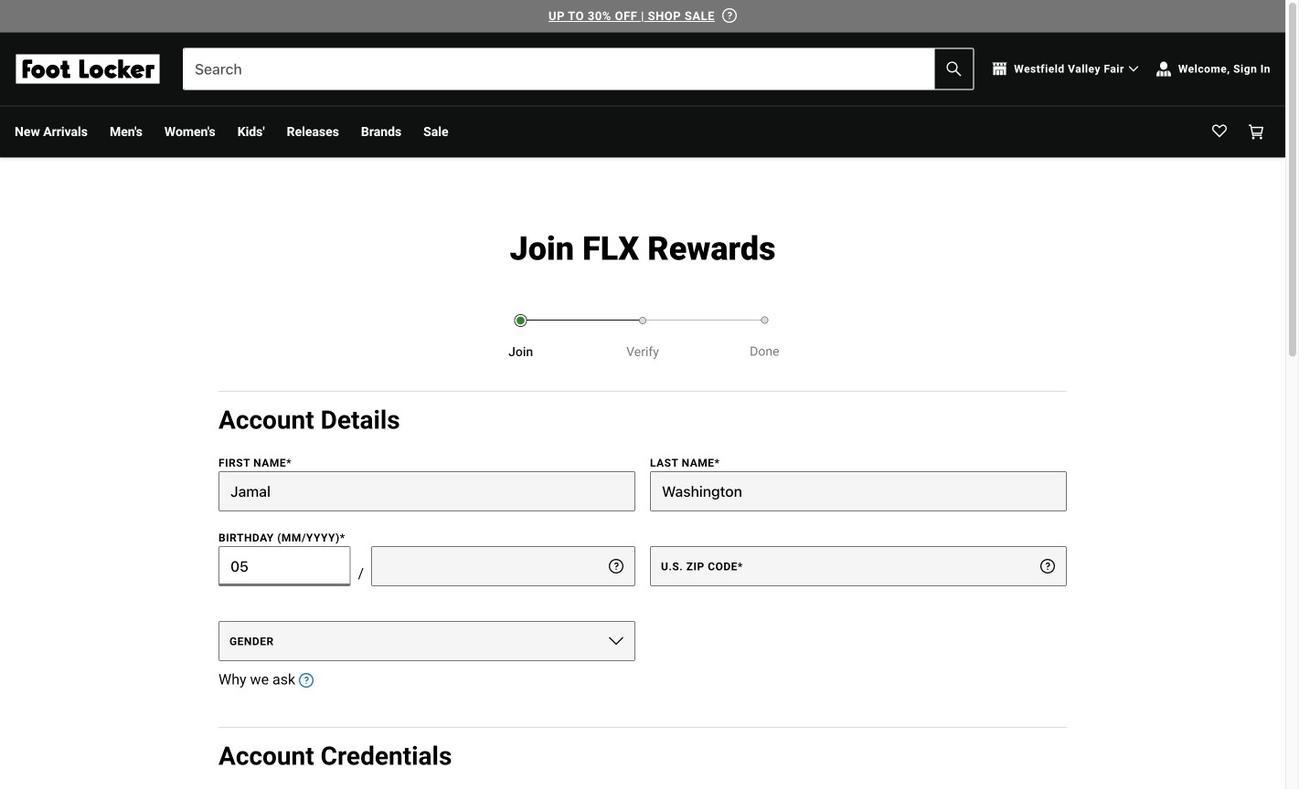 Task type: describe. For each thing, give the bounding box(es) containing it.
more information about up to 30% off | shop sale promotion image
[[722, 8, 737, 23]]

1 horizontal spatial inactive image
[[761, 317, 768, 324]]

0 horizontal spatial more information image
[[299, 674, 314, 689]]

1 horizontal spatial more information image
[[609, 559, 624, 574]]

0 horizontal spatial required element
[[286, 457, 292, 470]]

2 horizontal spatial required element
[[738, 561, 743, 574]]

my favorites image
[[1212, 125, 1227, 139]]

0 horizontal spatial inactive image
[[639, 317, 646, 325]]

cart: 0 items image
[[1249, 125, 1263, 139]]



Task type: locate. For each thing, give the bounding box(es) containing it.
Search search field
[[184, 49, 973, 89]]

active image
[[514, 315, 527, 327]]

foot locker logo links to the home page image
[[15, 54, 161, 84]]

inactive image
[[761, 317, 768, 324], [639, 317, 646, 325]]

None text field
[[219, 547, 351, 587], [371, 547, 635, 587], [650, 547, 1067, 587], [219, 547, 351, 587], [371, 547, 635, 587], [650, 547, 1067, 587]]

search submit image
[[946, 62, 961, 76]]

None text field
[[219, 472, 635, 512], [650, 472, 1067, 512], [219, 472, 635, 512], [650, 472, 1067, 512]]

toolbar
[[15, 107, 894, 158]]

2 horizontal spatial more information image
[[1040, 559, 1055, 574]]

None search field
[[183, 48, 974, 90]]

1 horizontal spatial required element
[[715, 457, 720, 470]]

more information image
[[609, 559, 624, 574], [1040, 559, 1055, 574], [299, 674, 314, 689]]

required element
[[286, 457, 292, 470], [715, 457, 720, 470], [738, 561, 743, 574]]

primary element
[[0, 107, 1285, 158]]



Task type: vqa. For each thing, say whether or not it's contained in the screenshot.
foot locker logo links to the home page
yes



